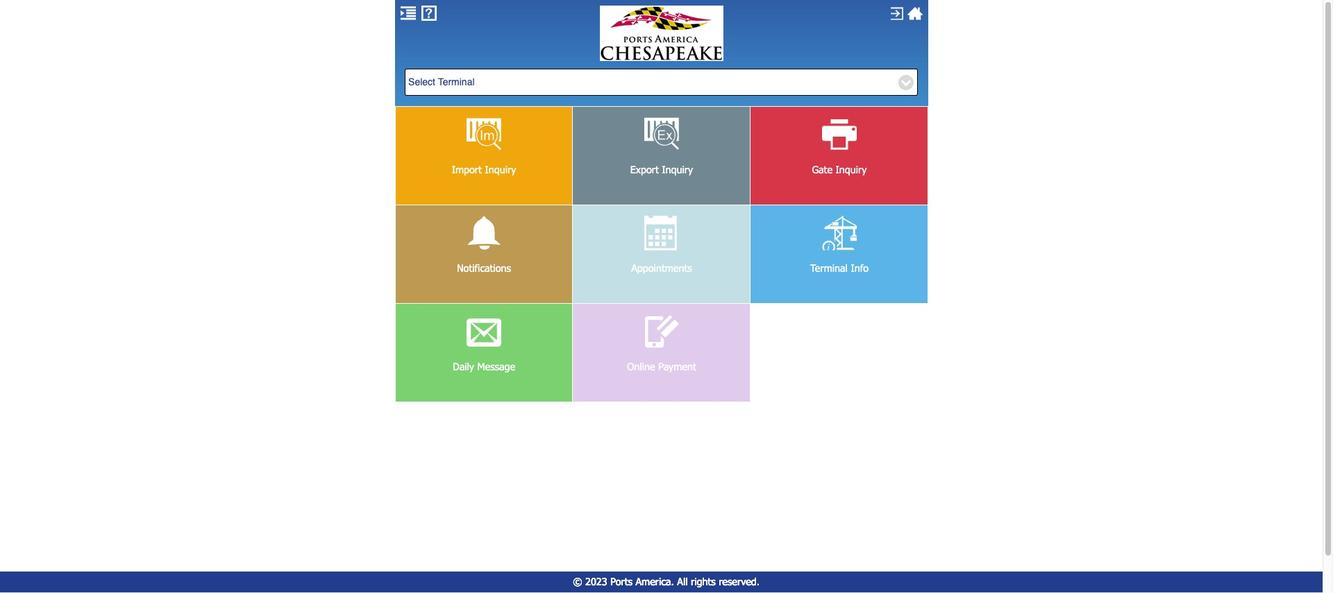 Task type: describe. For each thing, give the bounding box(es) containing it.
terminal inside banner
[[438, 77, 475, 88]]

reserved.
[[719, 577, 760, 588]]

export inquiry link
[[573, 107, 750, 205]]

export
[[630, 164, 659, 175]]

inquiry for import inquiry
[[485, 164, 516, 175]]

rights
[[691, 577, 716, 588]]

select
[[408, 77, 435, 88]]

daily
[[453, 361, 474, 373]]

gate inquiry
[[812, 164, 867, 175]]

notifications link
[[395, 205, 572, 303]]

inquiry for gate inquiry
[[836, 164, 867, 175]]

notifications
[[457, 262, 511, 274]]

daily message link
[[395, 304, 572, 402]]

america.
[[636, 577, 674, 588]]

terminal info link
[[751, 205, 928, 303]]

import inquiry
[[452, 164, 516, 175]]

© 2023 ports america. all rights reserved. footer
[[0, 572, 1333, 594]]

© 2023 ports america. all rights reserved.
[[573, 577, 760, 588]]

info
[[851, 262, 869, 274]]

export inquiry
[[630, 164, 693, 175]]

terminal info
[[810, 262, 869, 274]]



Task type: vqa. For each thing, say whether or not it's contained in the screenshot.
Vessel Schedule Search
no



Task type: locate. For each thing, give the bounding box(es) containing it.
inquiry
[[485, 164, 516, 175], [662, 164, 693, 175], [836, 164, 867, 175]]

2 inquiry from the left
[[662, 164, 693, 175]]

inquiry right the gate
[[836, 164, 867, 175]]

daily message
[[453, 361, 515, 373]]

0 horizontal spatial terminal
[[438, 77, 475, 88]]

terminal right select
[[438, 77, 475, 88]]

gate
[[812, 164, 832, 175]]

import
[[452, 164, 482, 175]]

1 horizontal spatial terminal
[[810, 262, 848, 274]]

inquiry right export
[[662, 164, 693, 175]]

inquiry for export inquiry
[[662, 164, 693, 175]]

1 horizontal spatial inquiry
[[662, 164, 693, 175]]

2 horizontal spatial inquiry
[[836, 164, 867, 175]]

2023
[[585, 577, 607, 588]]

message
[[477, 361, 515, 373]]

0 vertical spatial terminal
[[438, 77, 475, 88]]

all
[[677, 577, 688, 588]]

select terminal
[[408, 77, 475, 88]]

ports
[[610, 577, 632, 588]]

terminal
[[438, 77, 475, 88], [810, 262, 848, 274]]

0 horizontal spatial inquiry
[[485, 164, 516, 175]]

inquiry right import
[[485, 164, 516, 175]]

select terminal banner
[[395, 0, 928, 107]]

©
[[573, 577, 582, 588]]

import inquiry link
[[395, 107, 572, 205]]

terminal left info
[[810, 262, 848, 274]]

1 vertical spatial terminal
[[810, 262, 848, 274]]

3 inquiry from the left
[[836, 164, 867, 175]]

1 inquiry from the left
[[485, 164, 516, 175]]

gate inquiry link
[[751, 107, 928, 205]]

port america logo image
[[600, 6, 723, 61]]



